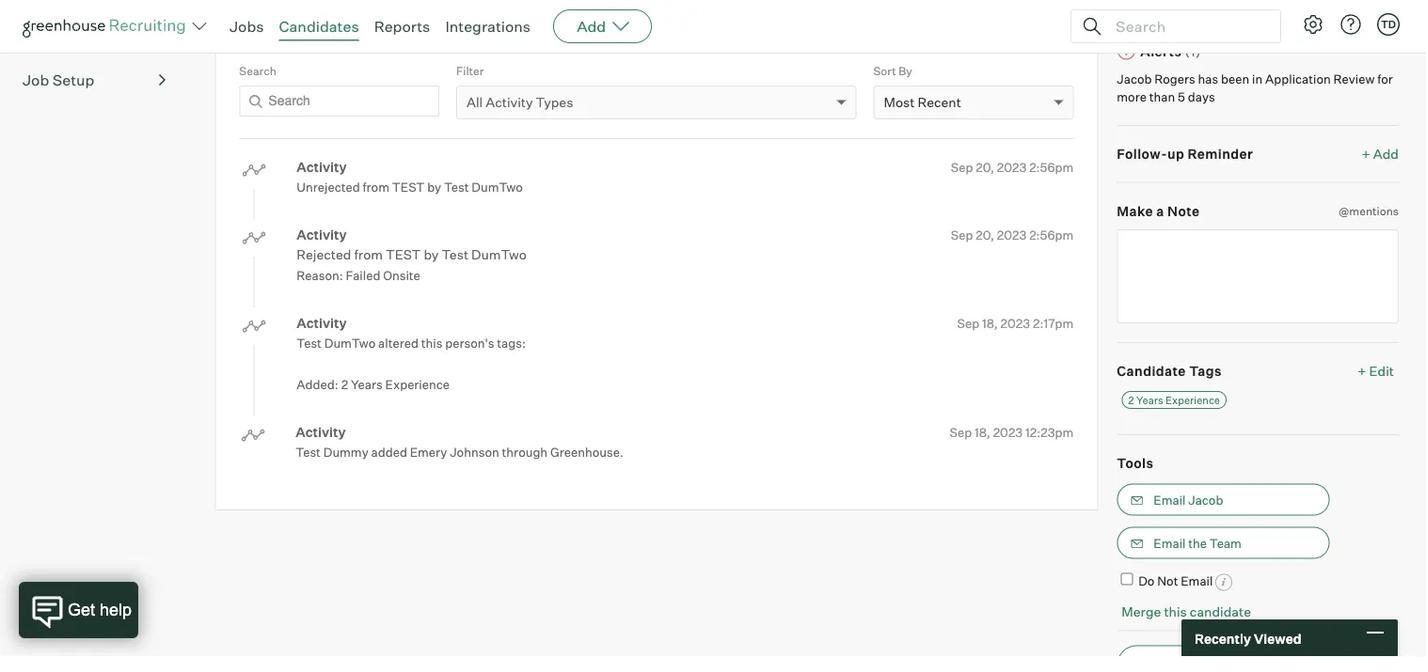 Task type: locate. For each thing, give the bounding box(es) containing it.
0 horizontal spatial years
[[351, 377, 383, 392]]

Do Not Email checkbox
[[1121, 574, 1133, 586]]

2 inside 2 years experience link
[[1128, 394, 1134, 407]]

reports
[[374, 17, 430, 36], [23, 32, 79, 51]]

test dumtwo altered this person's tags:
[[297, 336, 526, 351]]

+
[[1362, 146, 1370, 162], [1358, 363, 1366, 380]]

dumtwo for unrejected
[[472, 180, 523, 195]]

1 vertical spatial sep 20, 2023 2:56pm
[[951, 227, 1074, 242]]

a
[[1156, 203, 1164, 219]]

alerts
[[1141, 43, 1182, 59]]

0 vertical spatial from
[[363, 180, 389, 195]]

1 20, from the top
[[976, 160, 994, 175]]

1 horizontal spatial 2
[[1128, 394, 1134, 407]]

0 vertical spatial jacob
[[1117, 71, 1152, 86]]

add button
[[553, 9, 652, 43]]

1 vertical spatial jacob
[[1188, 493, 1223, 508]]

email right not
[[1181, 574, 1213, 589]]

the
[[1188, 536, 1207, 551]]

1 horizontal spatial experience
[[1166, 394, 1220, 407]]

2 right the added:
[[341, 377, 348, 392]]

0 vertical spatial experience
[[385, 377, 450, 392]]

2 vertical spatial dumtwo
[[324, 336, 376, 351]]

search text field down candidates link
[[239, 86, 440, 117]]

2
[[341, 377, 348, 392], [1128, 394, 1134, 407]]

0 horizontal spatial reports
[[23, 32, 79, 51]]

candidates link
[[279, 17, 359, 36]]

1 vertical spatial by
[[424, 247, 439, 263]]

dumtwo up the 'added: 2 years experience'
[[324, 336, 376, 351]]

+ for + add
[[1362, 146, 1370, 162]]

sep
[[951, 160, 973, 175], [951, 227, 973, 242], [957, 316, 979, 331], [950, 425, 972, 440]]

jacob up the
[[1188, 493, 1223, 508]]

1 vertical spatial years
[[1136, 394, 1163, 407]]

sort by
[[873, 64, 912, 78]]

search
[[239, 64, 276, 78]]

years right the added:
[[351, 377, 383, 392]]

Search text field
[[1111, 13, 1263, 40], [239, 86, 440, 117]]

0 vertical spatial search text field
[[1111, 13, 1263, 40]]

dumtwo up tags:
[[471, 247, 527, 263]]

by
[[899, 64, 912, 78]]

2 years experience
[[1128, 394, 1220, 407]]

add inside add popup button
[[577, 17, 606, 36]]

2 sep 20, 2023 2:56pm from the top
[[951, 227, 1074, 242]]

experience down test dumtwo altered this person's tags:
[[385, 377, 450, 392]]

1 vertical spatial add
[[1373, 146, 1399, 162]]

1 sep 20, 2023 2:56pm from the top
[[951, 160, 1074, 175]]

activity right all
[[486, 94, 533, 111]]

dumtwo
[[472, 180, 523, 195], [471, 247, 527, 263], [324, 336, 376, 351]]

td
[[1381, 18, 1396, 31]]

reports up job setup
[[23, 32, 79, 51]]

1 horizontal spatial this
[[1164, 603, 1187, 620]]

email inside button
[[1154, 536, 1186, 551]]

test up onsite
[[386, 247, 421, 263]]

search text field up (1)
[[1111, 13, 1263, 40]]

greenhouse.
[[550, 445, 624, 460]]

2 20, from the top
[[976, 227, 994, 242]]

0 horizontal spatial add
[[577, 17, 606, 36]]

activity
[[486, 94, 533, 111], [297, 159, 347, 176], [297, 227, 347, 243], [297, 315, 347, 332], [296, 424, 346, 441]]

email for email the team
[[1154, 536, 1186, 551]]

0 vertical spatial email
[[1154, 493, 1186, 508]]

activity up rejected
[[297, 227, 347, 243]]

1 vertical spatial 20,
[[976, 227, 994, 242]]

2:56pm
[[1029, 160, 1074, 175], [1029, 227, 1074, 242]]

activity up unrejected
[[297, 159, 347, 176]]

dummy
[[323, 445, 368, 460]]

test inside the "rejected from test by test dumtwo reason: failed onsite"
[[442, 247, 469, 263]]

2 2:56pm from the top
[[1029, 227, 1074, 242]]

years down candidate
[[1136, 394, 1163, 407]]

1 vertical spatial 2:56pm
[[1029, 227, 1074, 242]]

1 vertical spatial search text field
[[239, 86, 440, 117]]

1 vertical spatial +
[[1358, 363, 1366, 380]]

test down the unrejected from test by test dumtwo
[[442, 247, 469, 263]]

1 vertical spatial from
[[354, 247, 383, 263]]

email left the
[[1154, 536, 1186, 551]]

add
[[577, 17, 606, 36], [1373, 146, 1399, 162]]

1 vertical spatial email
[[1154, 536, 1186, 551]]

2:17pm
[[1033, 316, 1074, 331]]

person's
[[445, 336, 494, 351]]

0 horizontal spatial search text field
[[239, 86, 440, 117]]

@mentions
[[1339, 204, 1399, 218]]

0 vertical spatial +
[[1362, 146, 1370, 162]]

2:56pm left 'follow-'
[[1029, 160, 1074, 175]]

1 vertical spatial dumtwo
[[471, 247, 527, 263]]

1 horizontal spatial add
[[1373, 146, 1399, 162]]

reports link up job setup link
[[23, 30, 166, 53]]

0 vertical spatial 2:56pm
[[1029, 160, 1074, 175]]

reports right candidates link
[[374, 17, 430, 36]]

by
[[427, 180, 441, 195], [424, 247, 439, 263]]

this right altered at the left of the page
[[421, 336, 443, 351]]

from for unrejected
[[363, 180, 389, 195]]

1 vertical spatial experience
[[1166, 394, 1220, 407]]

0 vertical spatial add
[[577, 17, 606, 36]]

from inside the "rejected from test by test dumtwo reason: failed onsite"
[[354, 247, 383, 263]]

0 vertical spatial this
[[421, 336, 443, 351]]

candidate
[[1117, 363, 1186, 380]]

+ left the edit
[[1358, 363, 1366, 380]]

1 vertical spatial 18,
[[975, 425, 990, 440]]

0 horizontal spatial this
[[421, 336, 443, 351]]

0 vertical spatial dumtwo
[[472, 180, 523, 195]]

test down all
[[444, 180, 469, 195]]

1 vertical spatial this
[[1164, 603, 1187, 620]]

test
[[444, 180, 469, 195], [442, 247, 469, 263], [297, 336, 322, 351], [296, 445, 321, 460]]

1 horizontal spatial jacob
[[1188, 493, 1223, 508]]

rejected from test by test dumtwo reason: failed onsite
[[297, 247, 527, 283]]

18, left 2:17pm
[[982, 316, 998, 331]]

18, for sep 18, 2023 12:23pm
[[975, 425, 990, 440]]

1 2:56pm from the top
[[1029, 160, 1074, 175]]

activity up dummy
[[296, 424, 346, 441]]

email jacob button
[[1117, 484, 1330, 516]]

jacob inside the jacob rogers has been in application review for more than 5 days
[[1117, 71, 1152, 86]]

most recent option
[[884, 94, 961, 111]]

0 vertical spatial sep 20, 2023 2:56pm
[[951, 160, 1074, 175]]

by inside the "rejected from test by test dumtwo reason: failed onsite"
[[424, 247, 439, 263]]

test for rejected
[[386, 247, 421, 263]]

by up the "rejected from test by test dumtwo reason: failed onsite"
[[427, 180, 441, 195]]

by down the unrejected from test by test dumtwo
[[424, 247, 439, 263]]

added: 2 years experience
[[297, 377, 450, 392]]

18,
[[982, 316, 998, 331], [975, 425, 990, 440]]

reports link right candidates link
[[374, 17, 430, 36]]

this down the do not email
[[1164, 603, 1187, 620]]

email inside button
[[1154, 493, 1186, 508]]

recently viewed
[[1195, 631, 1302, 647]]

+ up "@mentions"
[[1362, 146, 1370, 162]]

+ add
[[1362, 146, 1399, 162]]

experience inside 2 years experience link
[[1166, 394, 1220, 407]]

1 horizontal spatial search text field
[[1111, 13, 1263, 40]]

activity down reason:
[[297, 315, 347, 332]]

18, left 12:23pm
[[975, 425, 990, 440]]

rogers
[[1155, 71, 1195, 86]]

sep for test dummy added emery johnson through greenhouse.
[[950, 425, 972, 440]]

from right unrejected
[[363, 180, 389, 195]]

None text field
[[1117, 230, 1399, 324]]

0 horizontal spatial jacob
[[1117, 71, 1152, 86]]

0 horizontal spatial reports link
[[23, 30, 166, 53]]

0 vertical spatial by
[[427, 180, 441, 195]]

2 down candidate
[[1128, 394, 1134, 407]]

tags
[[1189, 363, 1222, 380]]

dumtwo inside the "rejected from test by test dumtwo reason: failed onsite"
[[471, 247, 527, 263]]

setup
[[52, 71, 94, 90]]

2023
[[997, 160, 1027, 175], [997, 227, 1027, 242], [1001, 316, 1030, 331], [993, 425, 1023, 440]]

integrations link
[[445, 17, 531, 36]]

0 vertical spatial test
[[392, 180, 425, 195]]

+ edit
[[1358, 363, 1394, 380]]

sep 18, 2023 2:17pm
[[957, 316, 1074, 331]]

email jacob
[[1154, 493, 1223, 508]]

dumtwo down all
[[472, 180, 523, 195]]

test inside the "rejected from test by test dumtwo reason: failed onsite"
[[386, 247, 421, 263]]

up
[[1167, 146, 1185, 162]]

jacob up the "more" at right
[[1117, 71, 1152, 86]]

0 vertical spatial 18,
[[982, 316, 998, 331]]

2:56pm up 2:17pm
[[1029, 227, 1074, 242]]

alerts (1)
[[1141, 43, 1201, 59]]

email up email the team
[[1154, 493, 1186, 508]]

1 vertical spatial 2
[[1128, 394, 1134, 407]]

job setup
[[23, 71, 94, 90]]

make a note
[[1117, 203, 1200, 219]]

do
[[1138, 574, 1155, 589]]

0 vertical spatial 20,
[[976, 160, 994, 175]]

jacob inside button
[[1188, 493, 1223, 508]]

viewed
[[1254, 631, 1302, 647]]

from up failed at the top of page
[[354, 247, 383, 263]]

experience down the tags
[[1166, 394, 1220, 407]]

job setup link
[[23, 69, 166, 91]]

reports link
[[374, 17, 430, 36], [23, 30, 166, 53]]

0 vertical spatial 2
[[341, 377, 348, 392]]

20,
[[976, 160, 994, 175], [976, 227, 994, 242]]

experience
[[385, 377, 450, 392], [1166, 394, 1220, 407]]

test up the "rejected from test by test dumtwo reason: failed onsite"
[[392, 180, 425, 195]]

2023 for unrejected from test by test dumtwo
[[997, 160, 1027, 175]]

2:56pm for rejected from test by test dumtwo
[[1029, 227, 1074, 242]]

1 vertical spatial test
[[386, 247, 421, 263]]

2:56pm for unrejected from test by test dumtwo
[[1029, 160, 1074, 175]]

tags:
[[497, 336, 526, 351]]

merge this candidate
[[1122, 603, 1251, 620]]



Task type: vqa. For each thing, say whether or not it's contained in the screenshot.
top from
yes



Task type: describe. For each thing, give the bounding box(es) containing it.
email the team button
[[1117, 527, 1330, 559]]

johnson
[[450, 445, 499, 460]]

been
[[1221, 71, 1250, 86]]

all
[[467, 94, 483, 111]]

@mentions link
[[1339, 202, 1399, 220]]

add inside + add link
[[1373, 146, 1399, 162]]

integrations
[[445, 17, 531, 36]]

merge this candidate link
[[1122, 603, 1251, 620]]

sep 18, 2023 12:23pm
[[950, 425, 1074, 440]]

candidate tags
[[1117, 363, 1222, 380]]

2 vertical spatial email
[[1181, 574, 1213, 589]]

20, for unrejected from test by test dumtwo
[[976, 160, 994, 175]]

+ for + edit
[[1358, 363, 1366, 380]]

unrejected
[[297, 180, 360, 195]]

1 horizontal spatial reports link
[[374, 17, 430, 36]]

most
[[884, 94, 915, 111]]

jacob rogers has been in application review for more than 5 days
[[1117, 71, 1393, 105]]

reason:
[[297, 268, 343, 283]]

unrejected from test by test dumtwo
[[297, 180, 523, 195]]

filter
[[456, 64, 484, 78]]

recent
[[918, 94, 961, 111]]

added
[[371, 445, 407, 460]]

1 horizontal spatial years
[[1136, 394, 1163, 407]]

20, for rejected from test by test dumtwo
[[976, 227, 994, 242]]

test for unrejected
[[392, 180, 425, 195]]

activity for unrejected from test by test dumtwo
[[297, 159, 347, 176]]

(1)
[[1185, 43, 1201, 59]]

application
[[1265, 71, 1331, 86]]

+ add link
[[1362, 145, 1399, 163]]

days
[[1188, 89, 1215, 105]]

1 horizontal spatial reports
[[374, 17, 430, 36]]

by for rejected
[[424, 247, 439, 263]]

rejected
[[297, 247, 351, 263]]

activity for rejected from test by test dumtwo
[[297, 227, 347, 243]]

candidates
[[279, 17, 359, 36]]

in
[[1252, 71, 1263, 86]]

sep for unrejected from test by test dumtwo
[[951, 160, 973, 175]]

sep for rejected from test by test dumtwo
[[951, 227, 973, 242]]

review
[[1334, 71, 1375, 86]]

edit
[[1369, 363, 1394, 380]]

0 horizontal spatial experience
[[385, 377, 450, 392]]

activity for test dummy added emery johnson through greenhouse.
[[296, 424, 346, 441]]

5
[[1178, 89, 1185, 105]]

follow-up reminder
[[1117, 146, 1253, 162]]

team
[[1210, 536, 1242, 551]]

configure image
[[1302, 13, 1325, 36]]

test up the added:
[[297, 336, 322, 351]]

merge
[[1122, 603, 1161, 620]]

follow-
[[1117, 146, 1167, 162]]

by for unrejected
[[427, 180, 441, 195]]

2023 for rejected from test by test dumtwo
[[997, 227, 1027, 242]]

job
[[23, 71, 49, 90]]

0 horizontal spatial 2
[[341, 377, 348, 392]]

from for rejected
[[354, 247, 383, 263]]

sep 20, 2023 2:56pm for unrejected from test by test dumtwo
[[951, 160, 1074, 175]]

email the team
[[1154, 536, 1242, 551]]

onsite
[[383, 268, 420, 283]]

more
[[1117, 89, 1147, 105]]

note
[[1168, 203, 1200, 219]]

sep 20, 2023 2:56pm for rejected from test by test dumtwo
[[951, 227, 1074, 242]]

through
[[502, 445, 548, 460]]

jobs link
[[230, 17, 264, 36]]

all activity types
[[467, 94, 573, 111]]

2023 for test dummy added emery johnson through greenhouse.
[[993, 425, 1023, 440]]

2 years experience link
[[1122, 391, 1227, 409]]

td button
[[1373, 9, 1404, 40]]

failed
[[346, 268, 380, 283]]

+ edit link
[[1353, 359, 1399, 384]]

has
[[1198, 71, 1218, 86]]

test dummy added emery johnson through greenhouse.
[[296, 445, 624, 460]]

jobs
[[230, 17, 264, 36]]

0 vertical spatial years
[[351, 377, 383, 392]]

greenhouse recruiting image
[[23, 15, 192, 38]]

tools
[[1117, 455, 1154, 472]]

most recent
[[884, 94, 961, 111]]

12:23pm
[[1025, 425, 1074, 440]]

reminder
[[1188, 146, 1253, 162]]

recently
[[1195, 631, 1251, 647]]

than
[[1149, 89, 1175, 105]]

18, for sep 18, 2023 2:17pm
[[982, 316, 998, 331]]

emery
[[410, 445, 447, 460]]

td button
[[1377, 13, 1400, 36]]

types
[[536, 94, 573, 111]]

altered
[[378, 336, 419, 351]]

not
[[1157, 574, 1178, 589]]

make
[[1117, 203, 1153, 219]]

dumtwo for rejected
[[471, 247, 527, 263]]

added:
[[297, 377, 338, 392]]

candidate
[[1190, 603, 1251, 620]]

sort
[[873, 64, 896, 78]]

do not email
[[1138, 574, 1213, 589]]

for
[[1377, 71, 1393, 86]]

email for email jacob
[[1154, 493, 1186, 508]]

test left dummy
[[296, 445, 321, 460]]



